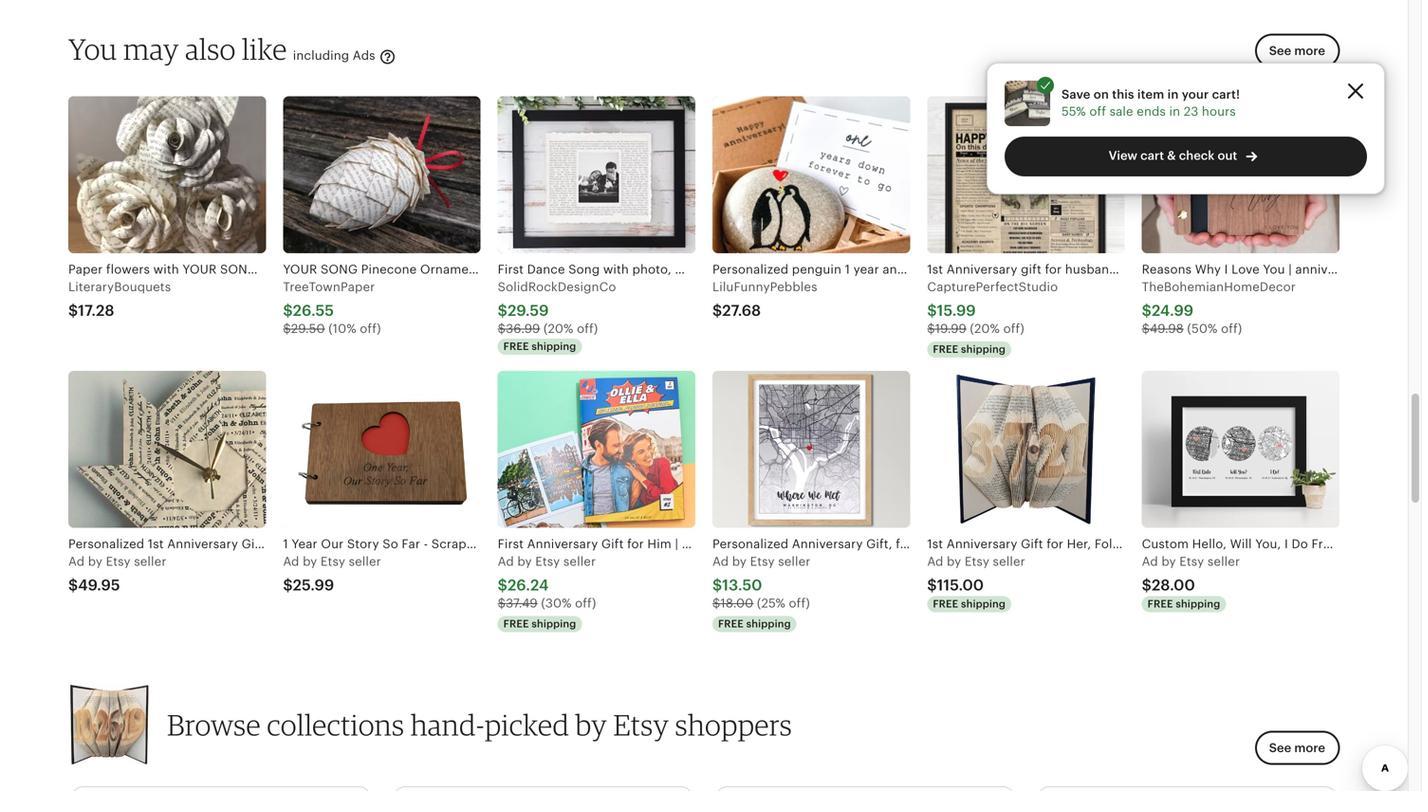 Task type: describe. For each thing, give the bounding box(es) containing it.
etsy for 25.99
[[321, 555, 346, 569]]

first dance song with photo, wedding gift song lyrics, 1st anniversary gift, gift for her, one year anniversary gift, wedding vows wall art image
[[498, 96, 696, 254]]

off) for 29.59
[[577, 322, 598, 336]]

$ inside the lilufunnypebbles $ 27.68
[[713, 302, 723, 319]]

ends
[[1137, 104, 1167, 119]]

seller for 13.50
[[779, 555, 811, 569]]

d for 28.00
[[1151, 555, 1159, 569]]

a d b y etsy seller $ 26.24 $ 37.49 (30% off) free shipping
[[498, 555, 597, 631]]

a for 28.00
[[1143, 555, 1151, 569]]

etsy for 26.24
[[536, 555, 560, 569]]

solidrockdesignco
[[498, 280, 617, 294]]

this
[[1113, 87, 1135, 101]]

15.99
[[938, 302, 976, 319]]

y for 25.99
[[311, 555, 317, 569]]

1st anniversary gift for her, folded book date origami art, unique personalized crafts image
[[928, 371, 1125, 528]]

(20% for 15.99
[[971, 322, 1001, 336]]

item
[[1138, 87, 1165, 101]]

a d b y etsy seller $ 13.50 $ 18.00 (25% off) free shipping
[[713, 555, 811, 631]]

2 see more from the top
[[1270, 741, 1326, 756]]

b for 115.00
[[947, 555, 955, 569]]

27.68
[[723, 302, 761, 319]]

shipping inside a d b y etsy seller $ 26.24 $ 37.49 (30% off) free shipping
[[532, 619, 577, 631]]

seller for 25.99
[[349, 555, 381, 569]]

free inside captureperfectstudio $ 15.99 $ 19.99 (20% off) free shipping
[[933, 344, 959, 356]]

off) for 24.99
[[1222, 322, 1243, 336]]

(50%
[[1188, 322, 1218, 336]]

36.99
[[506, 322, 540, 336]]

a for 13.50
[[713, 555, 721, 569]]

y for 28.00
[[1170, 555, 1177, 569]]

personalized 1st  anniversary  gift - custom origami clock - with black type - paper 1st anniversary gift - large image
[[68, 371, 266, 528]]

&
[[1168, 149, 1177, 163]]

see more link for including ads
[[1250, 34, 1340, 79]]

seller for 115.00
[[993, 555, 1026, 569]]

like
[[242, 32, 287, 67]]

more inside see more button
[[1295, 44, 1326, 58]]

55%
[[1062, 104, 1087, 119]]

out
[[1218, 149, 1238, 163]]

17.28
[[78, 302, 114, 319]]

etsy right by
[[614, 707, 669, 743]]

off) inside a d b y etsy seller $ 26.24 $ 37.49 (30% off) free shipping
[[575, 597, 597, 611]]

free inside the a d b y etsy seller $ 13.50 $ 18.00 (25% off) free shipping
[[719, 619, 744, 631]]

reasons why i love you | anniversary gift for him, boyfriend, girlfriend, husband, wife | mini photo album | wood paper leather anniversary image
[[1143, 96, 1340, 254]]

free inside a d b y etsy seller $ 115.00 free shipping
[[933, 599, 959, 610]]

d for 25.99
[[291, 555, 299, 569]]

a d b y etsy seller $ 49.95
[[68, 555, 167, 594]]

115.00
[[938, 577, 985, 594]]

1 vertical spatial in
[[1170, 104, 1181, 119]]

etsy for 28.00
[[1180, 555, 1205, 569]]

b for 28.00
[[1162, 555, 1170, 569]]

seller for 26.24
[[564, 555, 596, 569]]

lilufunnypebbles
[[713, 280, 818, 294]]

b for 13.50
[[733, 555, 741, 569]]

your
[[1182, 87, 1210, 101]]

etsy for 49.95
[[106, 555, 131, 569]]

23
[[1184, 104, 1199, 119]]

24.99
[[1152, 302, 1194, 319]]

see more link for browse collections hand-picked by etsy shoppers
[[1256, 732, 1340, 766]]

by
[[576, 707, 608, 743]]

0 vertical spatial in
[[1168, 87, 1179, 101]]

collections
[[267, 707, 405, 743]]

2 more from the top
[[1295, 741, 1326, 756]]

cart!
[[1213, 87, 1241, 101]]

see more button
[[1256, 34, 1340, 68]]

a d b y etsy seller $ 115.00 free shipping
[[928, 555, 1026, 610]]

off) for 26.55
[[360, 322, 381, 336]]

b for 25.99
[[303, 555, 311, 569]]

a for 26.24
[[498, 555, 507, 569]]

29.50
[[291, 322, 325, 336]]

sale
[[1110, 104, 1134, 119]]

26.24
[[508, 577, 549, 594]]

your song pinecone ornament. choose your lyrics!! holiday, christmas decoration.  gift, birthday, first anniversary. music ornament image
[[283, 96, 481, 254]]

y for 26.24
[[525, 555, 532, 569]]

free inside a d b y etsy seller $ 28.00 free shipping
[[1148, 599, 1174, 610]]

19.99
[[936, 322, 967, 336]]

save
[[1062, 87, 1091, 101]]

1 year our story so far - scrapbook, photo album or notebook idea for 1st anniversary image
[[283, 371, 481, 528]]



Task type: locate. For each thing, give the bounding box(es) containing it.
off) inside the a d b y etsy seller $ 13.50 $ 18.00 (25% off) free shipping
[[789, 597, 810, 611]]

2 see from the top
[[1270, 741, 1292, 756]]

$ inside a d b y etsy seller $ 115.00 free shipping
[[928, 577, 938, 594]]

captureperfectstudio $ 15.99 $ 19.99 (20% off) free shipping
[[928, 280, 1059, 356]]

see inside see more button
[[1270, 44, 1292, 58]]

5 y from the left
[[955, 555, 962, 569]]

literarybouquets
[[68, 280, 171, 294]]

b up 13.50
[[733, 555, 741, 569]]

thebohemianhomedecor
[[1143, 280, 1297, 294]]

seller inside a d b y etsy seller $ 26.24 $ 37.49 (30% off) free shipping
[[564, 555, 596, 569]]

solidrockdesignco $ 29.59 $ 36.99 (20% off) free shipping
[[498, 280, 617, 353]]

y inside a d b y etsy seller $ 28.00 free shipping
[[1170, 555, 1177, 569]]

etsy up 49.95
[[106, 555, 131, 569]]

hand-
[[411, 707, 485, 743]]

$
[[68, 302, 78, 319], [283, 302, 293, 319], [498, 302, 508, 319], [713, 302, 723, 319], [928, 302, 938, 319], [1143, 302, 1152, 319], [283, 322, 291, 336], [498, 322, 506, 336], [928, 322, 936, 336], [1143, 322, 1150, 336], [68, 577, 78, 594], [283, 577, 293, 594], [498, 577, 508, 594], [713, 577, 723, 594], [928, 577, 938, 594], [1143, 577, 1152, 594], [498, 597, 506, 611], [713, 597, 721, 611]]

b for 26.24
[[518, 555, 526, 569]]

b up 25.99
[[303, 555, 311, 569]]

etsy inside a d b y etsy seller $ 49.95
[[106, 555, 131, 569]]

6 y from the left
[[1170, 555, 1177, 569]]

personalized penguin 1 year anniversary gift for boyfriend, one year anniversary gift for girlfriend, 1st first anniversary gift for him her image
[[713, 96, 911, 254]]

off) inside solidrockdesignco $ 29.59 $ 36.99 (20% off) free shipping
[[577, 322, 598, 336]]

off)
[[360, 322, 381, 336], [577, 322, 598, 336], [1004, 322, 1025, 336], [1222, 322, 1243, 336], [575, 597, 597, 611], [789, 597, 810, 611]]

off) down "solidrockdesignco"
[[577, 322, 598, 336]]

2 a from the left
[[283, 555, 292, 569]]

treetownpaper $ 26.55 $ 29.50 (10% off)
[[283, 280, 381, 336]]

y inside a d b y etsy seller $ 49.95
[[96, 555, 103, 569]]

save on this item in your cart! 55% off sale ends in 23 hours
[[1062, 87, 1241, 119]]

0 vertical spatial more
[[1295, 44, 1326, 58]]

d for 115.00
[[936, 555, 944, 569]]

d inside a d b y etsy seller $ 25.99
[[291, 555, 299, 569]]

4 b from the left
[[733, 555, 741, 569]]

(20% down "15.99"
[[971, 322, 1001, 336]]

(20% inside solidrockdesignco $ 29.59 $ 36.99 (20% off) free shipping
[[544, 322, 574, 336]]

shipping
[[532, 341, 577, 353], [962, 344, 1006, 356], [962, 599, 1006, 610], [1176, 599, 1221, 610], [532, 619, 577, 631], [747, 619, 791, 631]]

0 vertical spatial see
[[1270, 44, 1292, 58]]

b inside a d b y etsy seller $ 115.00 free shipping
[[947, 555, 955, 569]]

y inside a d b y etsy seller $ 115.00 free shipping
[[955, 555, 962, 569]]

b up "115.00"
[[947, 555, 955, 569]]

1 vertical spatial more
[[1295, 741, 1326, 756]]

a inside a d b y etsy seller $ 26.24 $ 37.49 (30% off) free shipping
[[498, 555, 507, 569]]

y
[[96, 555, 103, 569], [311, 555, 317, 569], [525, 555, 532, 569], [740, 555, 747, 569], [955, 555, 962, 569], [1170, 555, 1177, 569]]

free down "115.00"
[[933, 599, 959, 610]]

shipping down 19.99 at the top right of the page
[[962, 344, 1006, 356]]

1 a from the left
[[68, 555, 77, 569]]

d up 26.24
[[506, 555, 514, 569]]

1 more from the top
[[1295, 44, 1326, 58]]

1 d from the left
[[77, 555, 85, 569]]

5 seller from the left
[[993, 555, 1026, 569]]

6 d from the left
[[1151, 555, 1159, 569]]

off) right (30%
[[575, 597, 597, 611]]

off) right (10%
[[360, 322, 381, 336]]

in
[[1168, 87, 1179, 101], [1170, 104, 1181, 119]]

d for 49.95
[[77, 555, 85, 569]]

view
[[1109, 149, 1138, 163]]

literarybouquets $ 17.28
[[68, 280, 171, 319]]

a inside the a d b y etsy seller $ 13.50 $ 18.00 (25% off) free shipping
[[713, 555, 721, 569]]

a inside a d b y etsy seller $ 115.00 free shipping
[[928, 555, 936, 569]]

see
[[1270, 44, 1292, 58], [1270, 741, 1292, 756]]

a inside a d b y etsy seller $ 25.99
[[283, 555, 292, 569]]

b inside the a d b y etsy seller $ 13.50 $ 18.00 (25% off) free shipping
[[733, 555, 741, 569]]

view cart & check out
[[1109, 149, 1238, 163]]

28.00
[[1152, 577, 1196, 594]]

hours
[[1203, 104, 1237, 119]]

d for 13.50
[[721, 555, 729, 569]]

2 d from the left
[[291, 555, 299, 569]]

$ inside a d b y etsy seller $ 25.99
[[283, 577, 293, 594]]

seller for 49.95
[[134, 555, 167, 569]]

18.00
[[721, 597, 754, 611]]

shipping down '36.99'
[[532, 341, 577, 353]]

$ inside a d b y etsy seller $ 49.95
[[68, 577, 78, 594]]

a for 49.95
[[68, 555, 77, 569]]

etsy up 28.00
[[1180, 555, 1205, 569]]

(20% for 29.59
[[544, 322, 574, 336]]

shoppers
[[676, 707, 793, 743]]

1 horizontal spatial (20%
[[971, 322, 1001, 336]]

5 a from the left
[[928, 555, 936, 569]]

free down '36.99'
[[504, 341, 529, 353]]

3 d from the left
[[506, 555, 514, 569]]

29.59
[[508, 302, 549, 319]]

1 b from the left
[[88, 555, 96, 569]]

b inside a d b y etsy seller $ 49.95
[[88, 555, 96, 569]]

a
[[68, 555, 77, 569], [283, 555, 292, 569], [498, 555, 507, 569], [713, 555, 721, 569], [928, 555, 936, 569], [1143, 555, 1151, 569]]

see more
[[1270, 44, 1326, 58], [1270, 741, 1326, 756]]

seller inside a d b y etsy seller $ 115.00 free shipping
[[993, 555, 1026, 569]]

d inside a d b y etsy seller $ 115.00 free shipping
[[936, 555, 944, 569]]

etsy inside the a d b y etsy seller $ 13.50 $ 18.00 (25% off) free shipping
[[750, 555, 775, 569]]

26.55
[[293, 302, 334, 319]]

etsy
[[106, 555, 131, 569], [321, 555, 346, 569], [536, 555, 560, 569], [750, 555, 775, 569], [965, 555, 990, 569], [1180, 555, 1205, 569], [614, 707, 669, 743]]

$ inside literarybouquets $ 17.28
[[68, 302, 78, 319]]

lilufunnypebbles $ 27.68
[[713, 280, 818, 319]]

6 seller from the left
[[1208, 555, 1241, 569]]

5 d from the left
[[936, 555, 944, 569]]

personalized anniversary gift, for boyfriend, for husband, for her, one year anniversary gifts, for girlfriend, wedding anniversary gift image
[[713, 371, 911, 528]]

off) down captureperfectstudio
[[1004, 322, 1025, 336]]

b inside a d b y etsy seller $ 26.24 $ 37.49 (30% off) free shipping
[[518, 555, 526, 569]]

y up 26.24
[[525, 555, 532, 569]]

free down 28.00
[[1148, 599, 1174, 610]]

a d b y etsy seller $ 25.99
[[283, 555, 381, 594]]

4 seller from the left
[[779, 555, 811, 569]]

d
[[77, 555, 85, 569], [291, 555, 299, 569], [506, 555, 514, 569], [721, 555, 729, 569], [936, 555, 944, 569], [1151, 555, 1159, 569]]

y for 49.95
[[96, 555, 103, 569]]

off) right (50%
[[1222, 322, 1243, 336]]

$ inside a d b y etsy seller $ 28.00 free shipping
[[1143, 577, 1152, 594]]

d up "115.00"
[[936, 555, 944, 569]]

3 b from the left
[[518, 555, 526, 569]]

a d b y etsy seller $ 28.00 free shipping
[[1143, 555, 1241, 610]]

seller
[[134, 555, 167, 569], [349, 555, 381, 569], [564, 555, 596, 569], [779, 555, 811, 569], [993, 555, 1026, 569], [1208, 555, 1241, 569]]

off) inside the treetownpaper $ 26.55 $ 29.50 (10% off)
[[360, 322, 381, 336]]

off) for 15.99
[[1004, 322, 1025, 336]]

b inside a d b y etsy seller $ 28.00 free shipping
[[1162, 555, 1170, 569]]

b
[[88, 555, 96, 569], [303, 555, 311, 569], [518, 555, 526, 569], [733, 555, 741, 569], [947, 555, 955, 569], [1162, 555, 1170, 569]]

free inside a d b y etsy seller $ 26.24 $ 37.49 (30% off) free shipping
[[504, 619, 529, 631]]

etsy inside a d b y etsy seller $ 115.00 free shipping
[[965, 555, 990, 569]]

1 seller from the left
[[134, 555, 167, 569]]

seller for 28.00
[[1208, 555, 1241, 569]]

shipping inside a d b y etsy seller $ 28.00 free shipping
[[1176, 599, 1221, 610]]

y up "115.00"
[[955, 555, 962, 569]]

etsy inside a d b y etsy seller $ 25.99
[[321, 555, 346, 569]]

on
[[1094, 87, 1110, 101]]

including
[[293, 49, 350, 63]]

0 horizontal spatial (20%
[[544, 322, 574, 336]]

2 seller from the left
[[349, 555, 381, 569]]

1 vertical spatial see more link
[[1256, 732, 1340, 766]]

etsy up 13.50
[[750, 555, 775, 569]]

ads
[[353, 49, 376, 63]]

off) inside captureperfectstudio $ 15.99 $ 19.99 (20% off) free shipping
[[1004, 322, 1025, 336]]

free down 18.00
[[719, 619, 744, 631]]

you may also like including ads
[[68, 32, 379, 67]]

(25%
[[757, 597, 786, 611]]

5 b from the left
[[947, 555, 955, 569]]

y inside a d b y etsy seller $ 25.99
[[311, 555, 317, 569]]

d up 49.95
[[77, 555, 85, 569]]

browse
[[167, 707, 261, 743]]

seller inside a d b y etsy seller $ 25.99
[[349, 555, 381, 569]]

d inside a d b y etsy seller $ 28.00 free shipping
[[1151, 555, 1159, 569]]

y inside a d b y etsy seller $ 26.24 $ 37.49 (30% off) free shipping
[[525, 555, 532, 569]]

d inside a d b y etsy seller $ 49.95
[[77, 555, 85, 569]]

in right item
[[1168, 87, 1179, 101]]

0 vertical spatial see more
[[1270, 44, 1326, 58]]

4 y from the left
[[740, 555, 747, 569]]

4 a from the left
[[713, 555, 721, 569]]

free down 19.99 at the top right of the page
[[933, 344, 959, 356]]

check
[[1180, 149, 1215, 163]]

y up 13.50
[[740, 555, 747, 569]]

2 y from the left
[[311, 555, 317, 569]]

13.50
[[723, 577, 763, 594]]

view cart & check out link
[[1005, 137, 1368, 177]]

d up 28.00
[[1151, 555, 1159, 569]]

paper flowers with your song or vows . mother's day, christmas, first anniversary paper gifts, paper roses, gifts for her paper anniversary image
[[68, 96, 266, 254]]

thebohemianhomedecor $ 24.99 $ 49.98 (50% off)
[[1143, 280, 1297, 336]]

etsy inside a d b y etsy seller $ 28.00 free shipping
[[1180, 555, 1205, 569]]

1 vertical spatial see more
[[1270, 741, 1326, 756]]

etsy up "115.00"
[[965, 555, 990, 569]]

y for 13.50
[[740, 555, 747, 569]]

(20% inside captureperfectstudio $ 15.99 $ 19.99 (20% off) free shipping
[[971, 322, 1001, 336]]

3 a from the left
[[498, 555, 507, 569]]

(30%
[[541, 597, 572, 611]]

browse collections hand-picked by etsy shoppers
[[167, 707, 793, 743]]

seller inside the a d b y etsy seller $ 13.50 $ 18.00 (25% off) free shipping
[[779, 555, 811, 569]]

off
[[1090, 104, 1107, 119]]

captureperfectstudio
[[928, 280, 1059, 294]]

off) inside thebohemianhomedecor $ 24.99 $ 49.98 (50% off)
[[1222, 322, 1243, 336]]

seller inside a d b y etsy seller $ 49.95
[[134, 555, 167, 569]]

in left the 23
[[1170, 104, 1181, 119]]

a for 25.99
[[283, 555, 292, 569]]

1 see from the top
[[1270, 44, 1292, 58]]

free down 37.49
[[504, 619, 529, 631]]

see more link
[[1250, 34, 1340, 79], [1256, 732, 1340, 766]]

a inside a d b y etsy seller $ 49.95
[[68, 555, 77, 569]]

first anniversary gift for him | 1st anniversary comic book gift | husband 1st anniversary gift | boyfriend 1st anniversary gift image
[[498, 371, 696, 528]]

2 b from the left
[[303, 555, 311, 569]]

b up 26.24
[[518, 555, 526, 569]]

(20% down 29.59
[[544, 322, 574, 336]]

shipping inside the a d b y etsy seller $ 13.50 $ 18.00 (25% off) free shipping
[[747, 619, 791, 631]]

shipping down "115.00"
[[962, 599, 1006, 610]]

b up 49.95
[[88, 555, 96, 569]]

49.95
[[78, 577, 120, 594]]

2 (20% from the left
[[971, 322, 1001, 336]]

etsy up 25.99
[[321, 555, 346, 569]]

shipping inside a d b y etsy seller $ 115.00 free shipping
[[962, 599, 1006, 610]]

etsy for 13.50
[[750, 555, 775, 569]]

a inside a d b y etsy seller $ 28.00 free shipping
[[1143, 555, 1151, 569]]

y for 115.00
[[955, 555, 962, 569]]

shipping down (30%
[[532, 619, 577, 631]]

49.98
[[1150, 322, 1184, 336]]

d inside the a d b y etsy seller $ 13.50 $ 18.00 (25% off) free shipping
[[721, 555, 729, 569]]

6 a from the left
[[1143, 555, 1151, 569]]

y inside the a d b y etsy seller $ 13.50 $ 18.00 (25% off) free shipping
[[740, 555, 747, 569]]

0 vertical spatial see more link
[[1250, 34, 1340, 79]]

you
[[68, 32, 117, 67]]

3 seller from the left
[[564, 555, 596, 569]]

free
[[504, 341, 529, 353], [933, 344, 959, 356], [933, 599, 959, 610], [1148, 599, 1174, 610], [504, 619, 529, 631], [719, 619, 744, 631]]

etsy up 26.24
[[536, 555, 560, 569]]

4 d from the left
[[721, 555, 729, 569]]

d up 25.99
[[291, 555, 299, 569]]

b for 49.95
[[88, 555, 96, 569]]

free inside solidrockdesignco $ 29.59 $ 36.99 (20% off) free shipping
[[504, 341, 529, 353]]

shipping inside solidrockdesignco $ 29.59 $ 36.99 (20% off) free shipping
[[532, 341, 577, 353]]

also
[[185, 32, 236, 67]]

custom hello, will you, i do framed print, 1st anniversary paper gift, unique wedding gift, first anniversary gift husband, custom map art image
[[1143, 371, 1340, 528]]

37.49
[[506, 597, 538, 611]]

etsy for 115.00
[[965, 555, 990, 569]]

see more inside button
[[1270, 44, 1326, 58]]

seller inside a d b y etsy seller $ 28.00 free shipping
[[1208, 555, 1241, 569]]

off) right (25%
[[789, 597, 810, 611]]

shipping down (25%
[[747, 619, 791, 631]]

6 b from the left
[[1162, 555, 1170, 569]]

3 y from the left
[[525, 555, 532, 569]]

1st anniversary gift for husband or wife | printable paper anniversary party decor | couple's gift | 2022 poster | us version | digital file image
[[928, 96, 1125, 254]]

treetownpaper
[[283, 280, 375, 294]]

d inside a d b y etsy seller $ 26.24 $ 37.49 (30% off) free shipping
[[506, 555, 514, 569]]

cart
[[1141, 149, 1165, 163]]

(20%
[[544, 322, 574, 336], [971, 322, 1001, 336]]

d for 26.24
[[506, 555, 514, 569]]

y up 25.99
[[311, 555, 317, 569]]

b inside a d b y etsy seller $ 25.99
[[303, 555, 311, 569]]

picked
[[485, 707, 570, 743]]

25.99
[[293, 577, 334, 594]]

y up 28.00
[[1170, 555, 1177, 569]]

1 y from the left
[[96, 555, 103, 569]]

(10%
[[329, 322, 357, 336]]

more
[[1295, 44, 1326, 58], [1295, 741, 1326, 756]]

y up 49.95
[[96, 555, 103, 569]]

etsy inside a d b y etsy seller $ 26.24 $ 37.49 (30% off) free shipping
[[536, 555, 560, 569]]

shipping inside captureperfectstudio $ 15.99 $ 19.99 (20% off) free shipping
[[962, 344, 1006, 356]]

1 see more from the top
[[1270, 44, 1326, 58]]

1 vertical spatial see
[[1270, 741, 1292, 756]]

b up 28.00
[[1162, 555, 1170, 569]]

d up 13.50
[[721, 555, 729, 569]]

shipping down 28.00
[[1176, 599, 1221, 610]]

1 (20% from the left
[[544, 322, 574, 336]]

may
[[124, 32, 179, 67]]

a for 115.00
[[928, 555, 936, 569]]



Task type: vqa. For each thing, say whether or not it's contained in the screenshot.
the not
no



